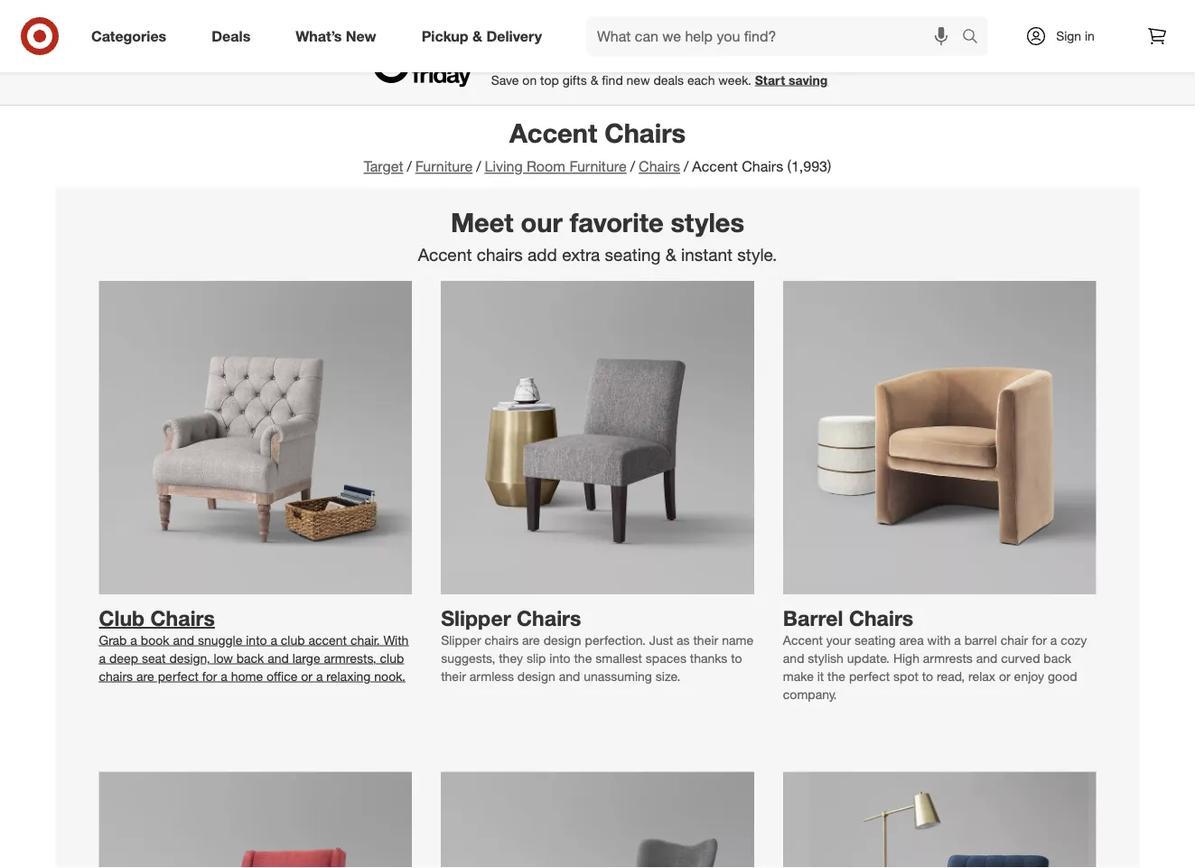 Task type: locate. For each thing, give the bounding box(es) containing it.
2 slipper from the top
[[441, 632, 481, 648]]

back up good
[[1044, 650, 1071, 666]]

accent
[[308, 632, 347, 648]]

for inside barrel chairs accent your seating area with a barrel chair for a cozy and stylish update. high armrests and curved back make it the perfect spot to read, relax or enjoy good company.
[[1032, 632, 1047, 648]]

design down slip
[[518, 668, 555, 684]]

your
[[827, 632, 851, 648]]

extra
[[562, 244, 600, 265]]

& inside score incredible black friday deals now save on top gifts & find new deals each week. start saving
[[591, 72, 599, 88]]

1 horizontal spatial deals
[[734, 47, 780, 68]]

0 vertical spatial slipper
[[441, 605, 511, 631]]

1 horizontal spatial furniture
[[570, 158, 627, 175]]

seating
[[605, 244, 661, 265], [855, 632, 896, 648]]

name
[[722, 632, 754, 648]]

chairs up they
[[485, 632, 519, 648]]

furniture left living
[[415, 158, 473, 175]]

the
[[574, 650, 592, 666], [828, 668, 846, 684]]

0 vertical spatial for
[[1032, 632, 1047, 648]]

1 horizontal spatial the
[[828, 668, 846, 684]]

incredible
[[544, 47, 624, 68]]

chairs for slipper chairs
[[517, 605, 581, 631]]

deals up start
[[734, 47, 780, 68]]

1 horizontal spatial for
[[1032, 632, 1047, 648]]

seating inside barrel chairs accent your seating area with a barrel chair for a cozy and stylish update. high armrests and curved back make it the perfect spot to read, relax or enjoy good company.
[[855, 632, 896, 648]]

1 vertical spatial deals
[[734, 47, 780, 68]]

spaces
[[646, 650, 687, 666]]

1 vertical spatial for
[[202, 668, 217, 684]]

sign in link
[[1010, 16, 1123, 56]]

0 vertical spatial deals
[[212, 27, 250, 45]]

new
[[627, 72, 650, 88]]

are up slip
[[522, 632, 540, 648]]

perfect inside barrel chairs accent your seating area with a barrel chair for a cozy and stylish update. high armrests and curved back make it the perfect spot to read, relax or enjoy good company.
[[849, 668, 890, 684]]

0 vertical spatial are
[[522, 632, 540, 648]]

black
[[629, 47, 675, 68]]

saving
[[789, 72, 828, 88]]

it
[[817, 668, 824, 684]]

barrel
[[783, 605, 843, 631]]

2 vertical spatial &
[[666, 244, 676, 265]]

seating inside the meet our favorite styles accent chairs add extra seating & instant style.
[[605, 244, 661, 265]]

to right spot
[[922, 668, 933, 684]]

chairs down meet
[[477, 244, 523, 265]]

a down low
[[221, 668, 228, 684]]

0 horizontal spatial or
[[301, 668, 313, 684]]

barrel chairs accent your seating area with a barrel chair for a cozy and stylish update. high armrests and curved back make it the perfect spot to read, relax or enjoy good company.
[[783, 605, 1087, 702]]

(1,993)
[[787, 158, 831, 175]]

club
[[281, 632, 305, 648], [380, 650, 404, 666]]

spot
[[893, 668, 919, 684]]

0 vertical spatial the
[[574, 650, 592, 666]]

pickup
[[422, 27, 468, 45]]

armrests
[[923, 650, 973, 666]]

0 horizontal spatial the
[[574, 650, 592, 666]]

a left cozy
[[1050, 632, 1057, 648]]

0 horizontal spatial are
[[136, 668, 154, 684]]

high
[[893, 650, 920, 666]]

deep
[[109, 650, 138, 666]]

suggests,
[[441, 650, 495, 666]]

design,
[[169, 650, 210, 666]]

or
[[301, 668, 313, 684], [999, 668, 1011, 684]]

book
[[141, 632, 169, 648]]

1 vertical spatial into
[[550, 650, 571, 666]]

are down seat
[[136, 668, 154, 684]]

the inside slipper chairs slipper chairs are design perfection. just as their name suggests, they slip into the smallest spaces thanks to their armless design and unassuming size.
[[574, 650, 592, 666]]

2 vertical spatial chairs
[[99, 668, 133, 684]]

the left smallest
[[574, 650, 592, 666]]

& left instant
[[666, 244, 676, 265]]

slipper
[[441, 605, 511, 631], [441, 632, 481, 648]]

meet
[[451, 206, 514, 238]]

/
[[407, 158, 412, 175], [476, 158, 481, 175], [630, 158, 635, 175], [684, 158, 689, 175]]

0 horizontal spatial club
[[281, 632, 305, 648]]

seating down favorite at top
[[605, 244, 661, 265]]

2 or from the left
[[999, 668, 1011, 684]]

club up nook.
[[380, 650, 404, 666]]

seating up update.
[[855, 632, 896, 648]]

perfect
[[158, 668, 199, 684], [849, 668, 890, 684]]

and left unassuming
[[559, 668, 580, 684]]

1 vertical spatial chairs
[[485, 632, 519, 648]]

& right pickup at the left top of the page
[[473, 27, 482, 45]]

chairs for club chairs
[[150, 605, 215, 631]]

as
[[677, 632, 690, 648]]

search
[[954, 29, 997, 47]]

for down low
[[202, 668, 217, 684]]

categories
[[91, 27, 166, 45]]

relaxing
[[326, 668, 371, 684]]

home
[[231, 668, 263, 684]]

chairs up slip
[[517, 605, 581, 631]]

thanks
[[690, 650, 728, 666]]

1 horizontal spatial perfect
[[849, 668, 890, 684]]

3 / from the left
[[630, 158, 635, 175]]

chairs left (1,993)
[[742, 158, 783, 175]]

/ left chairs link
[[630, 158, 635, 175]]

club up large
[[281, 632, 305, 648]]

delivery
[[486, 27, 542, 45]]

to inside barrel chairs accent your seating area with a barrel chair for a cozy and stylish update. high armrests and curved back make it the perfect spot to read, relax or enjoy good company.
[[922, 668, 933, 684]]

target
[[364, 158, 403, 175]]

back inside barrel chairs accent your seating area with a barrel chair for a cozy and stylish update. high armrests and curved back make it the perfect spot to read, relax or enjoy good company.
[[1044, 650, 1071, 666]]

0 vertical spatial their
[[693, 632, 718, 648]]

furniture right the room on the left top
[[570, 158, 627, 175]]

0 horizontal spatial to
[[731, 650, 742, 666]]

2 back from the left
[[1044, 650, 1071, 666]]

/ right target link
[[407, 158, 412, 175]]

chair
[[1001, 632, 1028, 648]]

0 horizontal spatial their
[[441, 668, 466, 684]]

0 horizontal spatial into
[[246, 632, 267, 648]]

1 horizontal spatial or
[[999, 668, 1011, 684]]

deals left the what's
[[212, 27, 250, 45]]

0 vertical spatial into
[[246, 632, 267, 648]]

furniture
[[415, 158, 473, 175], [570, 158, 627, 175]]

good
[[1048, 668, 1078, 684]]

furniture link
[[415, 158, 473, 175]]

chairs down deep
[[99, 668, 133, 684]]

are inside club chairs grab a book and snuggle into a club accent chair. with a deep seat design, low back and large armrests, club chairs are perfect for a home office or a relaxing nook.
[[136, 668, 154, 684]]

0 horizontal spatial perfect
[[158, 668, 199, 684]]

0 vertical spatial design
[[544, 632, 581, 648]]

&
[[473, 27, 482, 45], [591, 72, 599, 88], [666, 244, 676, 265]]

size.
[[656, 668, 681, 684]]

for right chair
[[1032, 632, 1047, 648]]

2 perfect from the left
[[849, 668, 890, 684]]

chairs inside slipper chairs slipper chairs are design perfection. just as their name suggests, they slip into the smallest spaces thanks to their armless design and unassuming size.
[[517, 605, 581, 631]]

chairs
[[605, 117, 686, 149], [639, 158, 680, 175], [742, 158, 783, 175], [150, 605, 215, 631], [517, 605, 581, 631], [849, 605, 914, 631]]

to down name
[[731, 650, 742, 666]]

or right relax
[[999, 668, 1011, 684]]

living room furniture link
[[485, 158, 627, 175]]

1 back from the left
[[237, 650, 264, 666]]

back up home
[[237, 650, 264, 666]]

a up deep
[[130, 632, 137, 648]]

a
[[130, 632, 137, 648], [270, 632, 277, 648], [954, 632, 961, 648], [1050, 632, 1057, 648], [99, 650, 106, 666], [221, 668, 228, 684], [316, 668, 323, 684]]

2 horizontal spatial &
[[666, 244, 676, 265]]

categories link
[[76, 16, 189, 56]]

they
[[499, 650, 523, 666]]

1 horizontal spatial &
[[591, 72, 599, 88]]

make
[[783, 668, 814, 684]]

/ left living
[[476, 158, 481, 175]]

& left find
[[591, 72, 599, 88]]

for
[[1032, 632, 1047, 648], [202, 668, 217, 684]]

1 vertical spatial the
[[828, 668, 846, 684]]

and up office
[[268, 650, 289, 666]]

1 / from the left
[[407, 158, 412, 175]]

1 horizontal spatial their
[[693, 632, 718, 648]]

the right it
[[828, 668, 846, 684]]

/ right chairs link
[[684, 158, 689, 175]]

accent inside the meet our favorite styles accent chairs add extra seating & instant style.
[[418, 244, 472, 265]]

chairs up the area
[[849, 605, 914, 631]]

1 horizontal spatial are
[[522, 632, 540, 648]]

accent down barrel
[[783, 632, 823, 648]]

1 horizontal spatial back
[[1044, 650, 1071, 666]]

1 perfect from the left
[[158, 668, 199, 684]]

in
[[1085, 28, 1095, 44]]

add
[[528, 244, 557, 265]]

chairs inside club chairs grab a book and snuggle into a club accent chair. with a deep seat design, low back and large armrests, club chairs are perfect for a home office or a relaxing nook.
[[99, 668, 133, 684]]

into right slip
[[550, 650, 571, 666]]

0 horizontal spatial back
[[237, 650, 264, 666]]

1 vertical spatial their
[[441, 668, 466, 684]]

0 vertical spatial chairs
[[477, 244, 523, 265]]

What can we help you find? suggestions appear below search field
[[586, 16, 967, 56]]

chair.
[[350, 632, 380, 648]]

perfect inside club chairs grab a book and snuggle into a club accent chair. with a deep seat design, low back and large armrests, club chairs are perfect for a home office or a relaxing nook.
[[158, 668, 199, 684]]

their up "thanks"
[[693, 632, 718, 648]]

chairs up chairs link
[[605, 117, 686, 149]]

favorite
[[570, 206, 664, 238]]

accent down meet
[[418, 244, 472, 265]]

1 vertical spatial slipper
[[441, 632, 481, 648]]

0 horizontal spatial for
[[202, 668, 217, 684]]

1 vertical spatial seating
[[855, 632, 896, 648]]

0 horizontal spatial &
[[473, 27, 482, 45]]

design up slip
[[544, 632, 581, 648]]

save
[[491, 72, 519, 88]]

1 horizontal spatial into
[[550, 650, 571, 666]]

0 vertical spatial seating
[[605, 244, 661, 265]]

1 horizontal spatial to
[[922, 668, 933, 684]]

to inside slipper chairs slipper chairs are design perfection. just as their name suggests, they slip into the smallest spaces thanks to their armless design and unassuming size.
[[731, 650, 742, 666]]

chairs inside barrel chairs accent your seating area with a barrel chair for a cozy and stylish update. high armrests and curved back make it the perfect spot to read, relax or enjoy good company.
[[849, 605, 914, 631]]

1 vertical spatial to
[[922, 668, 933, 684]]

into inside slipper chairs slipper chairs are design perfection. just as their name suggests, they slip into the smallest spaces thanks to their armless design and unassuming size.
[[550, 650, 571, 666]]

perfect down update.
[[849, 668, 890, 684]]

accent
[[509, 117, 597, 149], [692, 158, 738, 175], [418, 244, 472, 265], [783, 632, 823, 648]]

or down large
[[301, 668, 313, 684]]

their down suggests,
[[441, 668, 466, 684]]

design
[[544, 632, 581, 648], [518, 668, 555, 684]]

1 vertical spatial &
[[591, 72, 599, 88]]

to
[[731, 650, 742, 666], [922, 668, 933, 684]]

enjoy
[[1014, 668, 1044, 684]]

a down large
[[316, 668, 323, 684]]

into inside club chairs grab a book and snuggle into a club accent chair. with a deep seat design, low back and large armrests, club chairs are perfect for a home office or a relaxing nook.
[[246, 632, 267, 648]]

chairs up the book
[[150, 605, 215, 631]]

smallest
[[596, 650, 642, 666]]

1 vertical spatial are
[[136, 668, 154, 684]]

what's new
[[296, 27, 376, 45]]

chairs inside club chairs grab a book and snuggle into a club accent chair. with a deep seat design, low back and large armrests, club chairs are perfect for a home office or a relaxing nook.
[[150, 605, 215, 631]]

for inside club chairs grab a book and snuggle into a club accent chair. with a deep seat design, low back and large armrests, club chairs are perfect for a home office or a relaxing nook.
[[202, 668, 217, 684]]

0 horizontal spatial furniture
[[415, 158, 473, 175]]

0 horizontal spatial seating
[[605, 244, 661, 265]]

cozy
[[1061, 632, 1087, 648]]

1 horizontal spatial club
[[380, 650, 404, 666]]

into right 'snuggle'
[[246, 632, 267, 648]]

seat
[[142, 650, 166, 666]]

and
[[173, 632, 194, 648], [268, 650, 289, 666], [783, 650, 804, 666], [976, 650, 998, 666], [559, 668, 580, 684]]

chairs
[[477, 244, 523, 265], [485, 632, 519, 648], [99, 668, 133, 684]]

1 horizontal spatial seating
[[855, 632, 896, 648]]

0 vertical spatial to
[[731, 650, 742, 666]]

perfect down design,
[[158, 668, 199, 684]]

curved
[[1001, 650, 1040, 666]]

1 or from the left
[[301, 668, 313, 684]]

into
[[246, 632, 267, 648], [550, 650, 571, 666]]

large
[[292, 650, 320, 666]]



Task type: describe. For each thing, give the bounding box(es) containing it.
chairs for accent chairs
[[605, 117, 686, 149]]

4 / from the left
[[684, 158, 689, 175]]

perfection.
[[585, 632, 646, 648]]

back inside club chairs grab a book and snuggle into a club accent chair. with a deep seat design, low back and large armrests, club chairs are perfect for a home office or a relaxing nook.
[[237, 650, 264, 666]]

accent right chairs link
[[692, 158, 738, 175]]

and inside slipper chairs slipper chairs are design perfection. just as their name suggests, they slip into the smallest spaces thanks to their armless design and unassuming size.
[[559, 668, 580, 684]]

top
[[540, 72, 559, 88]]

what's
[[296, 27, 342, 45]]

deals link
[[196, 16, 273, 56]]

sign
[[1056, 28, 1082, 44]]

armrests,
[[324, 650, 376, 666]]

living
[[485, 158, 523, 175]]

a right with
[[954, 632, 961, 648]]

club chairs grab a book and snuggle into a club accent chair. with a deep seat design, low back and large armrests, club chairs are perfect for a home office or a relaxing nook.
[[99, 605, 409, 684]]

accent chairs target / furniture / living room furniture / chairs / accent chairs (1,993)
[[364, 117, 831, 175]]

stylish
[[808, 650, 844, 666]]

read,
[[937, 668, 965, 684]]

pickup & delivery link
[[406, 16, 565, 56]]

just
[[649, 632, 673, 648]]

and up relax
[[976, 650, 998, 666]]

sign in
[[1056, 28, 1095, 44]]

with
[[383, 632, 409, 648]]

slipper chairs slipper chairs are design perfection. just as their name suggests, they slip into the smallest spaces thanks to their armless design and unassuming size.
[[441, 605, 754, 684]]

company.
[[783, 686, 837, 702]]

snuggle
[[198, 632, 242, 648]]

a up office
[[270, 632, 277, 648]]

week.
[[719, 72, 752, 88]]

or inside barrel chairs accent your seating area with a barrel chair for a cozy and stylish update. high armrests and curved back make it the perfect spot to read, relax or enjoy good company.
[[999, 668, 1011, 684]]

friday
[[679, 47, 729, 68]]

1 slipper from the top
[[441, 605, 511, 631]]

and up design,
[[173, 632, 194, 648]]

office
[[267, 668, 298, 684]]

on
[[523, 72, 537, 88]]

score incredible black friday deals now save on top gifts & find new deals each week. start saving
[[491, 47, 828, 88]]

chairs up favorite at top
[[639, 158, 680, 175]]

chairs inside slipper chairs slipper chairs are design perfection. just as their name suggests, they slip into the smallest spaces thanks to their armless design and unassuming size.
[[485, 632, 519, 648]]

instant
[[681, 244, 733, 265]]

barrel
[[965, 632, 997, 648]]

0 horizontal spatial deals
[[212, 27, 250, 45]]

1 furniture from the left
[[415, 158, 473, 175]]

a down grab
[[99, 650, 106, 666]]

0 vertical spatial club
[[281, 632, 305, 648]]

find
[[602, 72, 623, 88]]

1 vertical spatial club
[[380, 650, 404, 666]]

our
[[521, 206, 563, 238]]

each
[[687, 72, 715, 88]]

what's new link
[[280, 16, 399, 56]]

grab
[[99, 632, 127, 648]]

the inside barrel chairs accent your seating area with a barrel chair for a cozy and stylish update. high armrests and curved back make it the perfect spot to read, relax or enjoy good company.
[[828, 668, 846, 684]]

accent up living room furniture link
[[509, 117, 597, 149]]

room
[[527, 158, 566, 175]]

or inside club chairs grab a book and snuggle into a club accent chair. with a deep seat design, low back and large armrests, club chairs are perfect for a home office or a relaxing nook.
[[301, 668, 313, 684]]

chairs link
[[639, 158, 680, 175]]

nook.
[[374, 668, 406, 684]]

2 furniture from the left
[[570, 158, 627, 175]]

meet our favorite styles accent chairs add extra seating & instant style.
[[418, 206, 777, 265]]

1 vertical spatial design
[[518, 668, 555, 684]]

target link
[[364, 158, 403, 175]]

accent inside barrel chairs accent your seating area with a barrel chair for a cozy and stylish update. high armrests and curved back make it the perfect spot to read, relax or enjoy good company.
[[783, 632, 823, 648]]

2 / from the left
[[476, 158, 481, 175]]

club
[[99, 605, 145, 631]]

new
[[346, 27, 376, 45]]

chairs inside the meet our favorite styles accent chairs add extra seating & instant style.
[[477, 244, 523, 265]]

gifts
[[563, 72, 587, 88]]

score
[[491, 47, 539, 68]]

0 vertical spatial &
[[473, 27, 482, 45]]

area
[[899, 632, 924, 648]]

start
[[755, 72, 785, 88]]

armless
[[470, 668, 514, 684]]

and up make
[[783, 650, 804, 666]]

low
[[214, 650, 233, 666]]

slip
[[527, 650, 546, 666]]

unassuming
[[584, 668, 652, 684]]

style.
[[737, 244, 777, 265]]

now
[[785, 47, 819, 68]]

update.
[[847, 650, 890, 666]]

pickup & delivery
[[422, 27, 542, 45]]

deals inside score incredible black friday deals now save on top gifts & find new deals each week. start saving
[[734, 47, 780, 68]]

deals
[[654, 72, 684, 88]]

are inside slipper chairs slipper chairs are design perfection. just as their name suggests, they slip into the smallest spaces thanks to their armless design and unassuming size.
[[522, 632, 540, 648]]

relax
[[969, 668, 996, 684]]

chairs for barrel chairs
[[849, 605, 914, 631]]

styles
[[671, 206, 744, 238]]

with
[[927, 632, 951, 648]]

& inside the meet our favorite styles accent chairs add extra seating & instant style.
[[666, 244, 676, 265]]



Task type: vqa. For each thing, say whether or not it's contained in the screenshot.
the right For
yes



